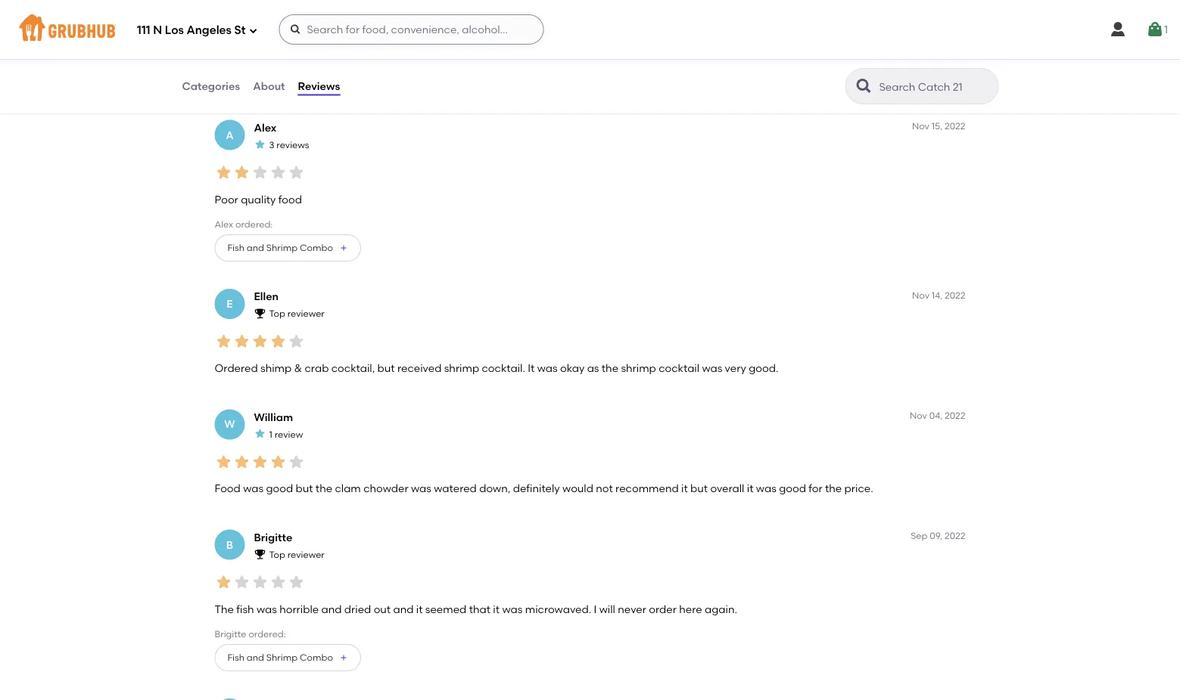 Task type: describe. For each thing, give the bounding box(es) containing it.
was left okay
[[537, 362, 558, 375]]

it inside i was not able to review my driver anywhere else.  grubhub is making it hard to complain about driver. food was good. driver was not good for plenty of reasons. it would be bad if this review goes against the restaurant.
[[307, 24, 314, 37]]

reviewer for brigitte
[[287, 550, 325, 561]]

complain
[[614, 9, 663, 21]]

combo for was
[[300, 653, 333, 664]]

&
[[294, 362, 302, 375]]

fish for brigitte
[[227, 653, 244, 664]]

reviews
[[277, 139, 309, 150]]

making
[[524, 9, 562, 21]]

Search for food, convenience, alcohol... search field
[[279, 14, 544, 45]]

nov 14, 2022
[[912, 290, 965, 301]]

cocktail,
[[331, 362, 375, 375]]

received
[[397, 362, 442, 375]]

1 horizontal spatial would
[[562, 483, 593, 496]]

about
[[665, 9, 696, 21]]

reviews button
[[297, 59, 341, 114]]

combo for food
[[300, 243, 333, 254]]

0 horizontal spatial good
[[266, 483, 293, 496]]

seemed
[[425, 603, 467, 616]]

never
[[618, 603, 646, 616]]

crab
[[305, 362, 329, 375]]

and for brigitte ordered:
[[247, 653, 264, 664]]

fish
[[236, 603, 254, 616]]

1 vertical spatial good.
[[749, 362, 778, 375]]

goes
[[454, 24, 479, 37]]

if
[[389, 24, 395, 37]]

1 for 1
[[1164, 23, 1168, 36]]

e
[[227, 298, 233, 311]]

anywhere
[[387, 9, 437, 21]]

shrimp for food
[[266, 243, 298, 254]]

1 review
[[269, 429, 303, 440]]

categories button
[[181, 59, 241, 114]]

1 horizontal spatial i
[[594, 603, 597, 616]]

restaurant.
[[542, 24, 599, 37]]

top for brigitte
[[269, 550, 285, 561]]

it right that
[[493, 603, 500, 616]]

was right overall
[[756, 483, 776, 496]]

be
[[350, 24, 363, 37]]

dried
[[344, 603, 371, 616]]

a
[[226, 129, 234, 142]]

sep
[[911, 531, 928, 542]]

0 vertical spatial review
[[301, 9, 334, 21]]

angeles
[[187, 24, 232, 37]]

04,
[[929, 410, 943, 421]]

reviews
[[298, 80, 340, 93]]

here
[[679, 603, 702, 616]]

watered
[[434, 483, 477, 496]]

fish and shrimp combo button for was
[[215, 645, 361, 672]]

adrian
[[215, 50, 244, 61]]

i was not able to review my driver anywhere else.  grubhub is making it hard to complain about driver. food was good. driver was not good for plenty of reasons. it would be bad if this review goes against the restaurant.
[[215, 9, 935, 37]]

the fish was horrible and dried out and it seemed that it was microwaved.  i will never order here again.
[[215, 603, 737, 616]]

2 to from the left
[[601, 9, 611, 21]]

about button
[[252, 59, 286, 114]]

was right driver
[[849, 9, 869, 21]]

able
[[262, 9, 285, 21]]

poor quality food
[[215, 193, 302, 206]]

alex for alex
[[254, 121, 277, 134]]

ordered: for alex
[[235, 219, 273, 230]]

was left very
[[702, 362, 722, 375]]

clam
[[335, 483, 361, 496]]

2022 for good.
[[945, 290, 965, 301]]

svg image inside "1" button
[[1146, 20, 1164, 39]]

fish inside button
[[227, 74, 244, 84]]

out
[[374, 603, 391, 616]]

horrible
[[279, 603, 319, 616]]

brigitte ordered:
[[215, 629, 286, 640]]

plus icon image inside fish and chips button
[[298, 75, 307, 84]]

ellen
[[254, 290, 279, 303]]

food
[[278, 193, 302, 206]]

fish and shrimp combo button for food
[[215, 235, 361, 262]]

was right driver.
[[761, 9, 781, 21]]

poor
[[215, 193, 238, 206]]

top for ellen
[[269, 309, 285, 320]]

for inside i was not able to review my driver anywhere else.  grubhub is making it hard to complain about driver. food was good. driver was not good for plenty of reasons. it would be bad if this review goes against the restaurant.
[[921, 9, 935, 21]]

1 horizontal spatial not
[[596, 483, 613, 496]]

ordered
[[215, 362, 258, 375]]

0 horizontal spatial but
[[296, 483, 313, 496]]

driver.
[[699, 9, 730, 21]]

adrian ordered:
[[215, 50, 283, 61]]

alex for alex ordered:
[[215, 219, 233, 230]]

william
[[254, 411, 293, 424]]

plus icon image for alex
[[339, 244, 348, 253]]

sep 09, 2022
[[911, 531, 965, 542]]

st
[[234, 24, 246, 37]]

okay
[[560, 362, 585, 375]]

that
[[469, 603, 490, 616]]

quality
[[241, 193, 276, 206]]

alex ordered:
[[215, 219, 273, 230]]

chowder
[[363, 483, 408, 496]]

food inside i was not able to review my driver anywhere else.  grubhub is making it hard to complain about driver. food was good. driver was not good for plenty of reasons. it would be bad if this review goes against the restaurant.
[[732, 9, 758, 21]]

nov for was
[[910, 410, 927, 421]]

of
[[249, 24, 259, 37]]

111
[[137, 24, 150, 37]]

trophy icon image for brigitte
[[254, 549, 266, 561]]

it left seemed
[[416, 603, 423, 616]]

was up plenty
[[220, 9, 240, 21]]

it right recommend
[[681, 483, 688, 496]]

recommend
[[615, 483, 679, 496]]

the inside i was not able to review my driver anywhere else.  grubhub is making it hard to complain about driver. food was good. driver was not good for plenty of reasons. it would be bad if this review goes against the restaurant.
[[523, 24, 540, 37]]

and for adrian ordered:
[[247, 74, 264, 84]]

1 shrimp from the left
[[444, 362, 479, 375]]

14,
[[932, 290, 943, 301]]

main navigation navigation
[[0, 0, 1180, 59]]

food was good but the clam chowder was watered down, definitely would not recommend it but overall it was good for the price.
[[215, 483, 873, 496]]

driver
[[816, 9, 846, 21]]

will
[[599, 603, 615, 616]]

definitely
[[513, 483, 560, 496]]

2 horizontal spatial not
[[871, 9, 888, 21]]

ordered: for brigitte
[[249, 629, 286, 640]]

good inside i was not able to review my driver anywhere else.  grubhub is making it hard to complain about driver. food was good. driver was not good for plenty of reasons. it would be bad if this review goes against the restaurant.
[[891, 9, 918, 21]]

price.
[[844, 483, 873, 496]]

nov 15, 2022
[[912, 121, 965, 132]]



Task type: vqa. For each thing, say whether or not it's contained in the screenshot.
Açaí Bowls to the top
no



Task type: locate. For each thing, give the bounding box(es) containing it.
to right hard on the top of the page
[[601, 9, 611, 21]]

reasons.
[[262, 24, 305, 37]]

combo down horrible
[[300, 653, 333, 664]]

categories
[[182, 80, 240, 93]]

star icon image
[[254, 138, 266, 151], [215, 164, 233, 182], [233, 164, 251, 182], [251, 164, 269, 182], [269, 164, 287, 182], [287, 164, 305, 182], [215, 333, 233, 351], [233, 333, 251, 351], [251, 333, 269, 351], [269, 333, 287, 351], [287, 333, 305, 351], [254, 428, 266, 440], [215, 453, 233, 471], [233, 453, 251, 471], [251, 453, 269, 471], [269, 453, 287, 471], [287, 453, 305, 471], [215, 574, 233, 592], [233, 574, 251, 592], [251, 574, 269, 592], [269, 574, 287, 592], [287, 574, 305, 592]]

0 horizontal spatial for
[[809, 483, 822, 496]]

los
[[165, 24, 184, 37]]

would right definitely
[[562, 483, 593, 496]]

1 horizontal spatial alex
[[254, 121, 277, 134]]

would
[[316, 24, 347, 37], [562, 483, 593, 496]]

driver
[[355, 9, 384, 21]]

to up reasons.
[[288, 9, 298, 21]]

1 horizontal spatial to
[[601, 9, 611, 21]]

fish for alex
[[227, 243, 244, 254]]

good. right very
[[749, 362, 778, 375]]

2022 right the 04,
[[945, 410, 965, 421]]

i
[[215, 9, 217, 21], [594, 603, 597, 616]]

shrimp for was
[[266, 653, 298, 664]]

order
[[649, 603, 677, 616]]

1 vertical spatial nov
[[912, 290, 929, 301]]

n
[[153, 24, 162, 37]]

2 reviewer from the top
[[287, 550, 325, 561]]

1 shrimp from the top
[[266, 243, 298, 254]]

the
[[215, 603, 234, 616]]

0 horizontal spatial shrimp
[[444, 362, 479, 375]]

4 2022 from the top
[[945, 531, 965, 542]]

2 fish and shrimp combo button from the top
[[215, 645, 361, 672]]

top reviewer for brigitte
[[269, 550, 325, 561]]

review down william
[[275, 429, 303, 440]]

good down 1 review
[[266, 483, 293, 496]]

trophy icon image
[[254, 308, 266, 320], [254, 549, 266, 561]]

about
[[253, 80, 285, 93]]

i up angeles
[[215, 9, 217, 21]]

1 vertical spatial would
[[562, 483, 593, 496]]

as
[[587, 362, 599, 375]]

i inside i was not able to review my driver anywhere else.  grubhub is making it hard to complain about driver. food was good. driver was not good for plenty of reasons. it would be bad if this review goes against the restaurant.
[[215, 9, 217, 21]]

2 combo from the top
[[300, 653, 333, 664]]

0 vertical spatial food
[[732, 9, 758, 21]]

i left the will
[[594, 603, 597, 616]]

0 vertical spatial i
[[215, 9, 217, 21]]

1 combo from the top
[[300, 243, 333, 254]]

1 vertical spatial shrimp
[[266, 653, 298, 664]]

for up search catch 21 search field at the top of page
[[921, 9, 935, 21]]

not right driver
[[871, 9, 888, 21]]

2 fish and shrimp combo from the top
[[227, 653, 333, 664]]

shrimp down "brigitte ordered:"
[[266, 653, 298, 664]]

it
[[307, 24, 314, 37], [528, 362, 535, 375]]

else.
[[440, 9, 462, 21]]

1 horizontal spatial good.
[[784, 9, 813, 21]]

top reviewer
[[269, 309, 325, 320], [269, 550, 325, 561]]

svg image
[[1109, 20, 1127, 39], [1146, 20, 1164, 39], [290, 23, 302, 36], [249, 26, 258, 35]]

top reviewer down ellen
[[269, 309, 325, 320]]

0 vertical spatial would
[[316, 24, 347, 37]]

shrimp left the cocktail
[[621, 362, 656, 375]]

0 horizontal spatial would
[[316, 24, 347, 37]]

Search Catch 21 search field
[[878, 79, 993, 94]]

good right overall
[[779, 483, 806, 496]]

0 vertical spatial combo
[[300, 243, 333, 254]]

the left 'price.'
[[825, 483, 842, 496]]

2022
[[945, 121, 965, 132], [945, 290, 965, 301], [945, 410, 965, 421], [945, 531, 965, 542]]

top
[[269, 309, 285, 320], [269, 550, 285, 561]]

09,
[[930, 531, 942, 542]]

111 n los angeles st
[[137, 24, 246, 37]]

2 fish from the top
[[227, 243, 244, 254]]

chips
[[266, 74, 292, 84]]

0 vertical spatial ordered:
[[246, 50, 283, 61]]

food
[[732, 9, 758, 21], [215, 483, 241, 496]]

1 vertical spatial ordered:
[[235, 219, 273, 230]]

top reviewer for ellen
[[269, 309, 325, 320]]

was down william
[[243, 483, 263, 496]]

1 vertical spatial top reviewer
[[269, 550, 325, 561]]

ordered: up fish and chips button
[[246, 50, 283, 61]]

2 horizontal spatial good
[[891, 9, 918, 21]]

b
[[226, 539, 233, 552]]

good. left driver
[[784, 9, 813, 21]]

it inside i was not able to review my driver anywhere else.  grubhub is making it hard to complain about driver. food was good. driver was not good for plenty of reasons. it would be bad if this review goes against the restaurant.
[[565, 9, 571, 21]]

1 fish from the top
[[227, 74, 244, 84]]

3 reviews
[[269, 139, 309, 150]]

0 horizontal spatial brigitte
[[215, 629, 246, 640]]

trophy icon image down ellen
[[254, 308, 266, 320]]

1 horizontal spatial but
[[377, 362, 395, 375]]

fish
[[227, 74, 244, 84], [227, 243, 244, 254], [227, 653, 244, 664]]

1 fish and shrimp combo button from the top
[[215, 235, 361, 262]]

fish and shrimp combo button down food
[[215, 235, 361, 262]]

1 vertical spatial top
[[269, 550, 285, 561]]

and inside button
[[247, 74, 264, 84]]

0 horizontal spatial not
[[243, 9, 260, 21]]

2022 right 09,
[[945, 531, 965, 542]]

but right cocktail,
[[377, 362, 395, 375]]

2022 for was
[[945, 410, 965, 421]]

1 vertical spatial plus icon image
[[339, 244, 348, 253]]

fish and chips button
[[215, 66, 320, 93]]

this
[[398, 24, 416, 37]]

nov left the 04,
[[910, 410, 927, 421]]

0 horizontal spatial to
[[288, 9, 298, 21]]

it
[[565, 9, 571, 21], [681, 483, 688, 496], [747, 483, 754, 496], [416, 603, 423, 616], [493, 603, 500, 616]]

ordered: down poor quality food
[[235, 219, 273, 230]]

0 vertical spatial fish and shrimp combo
[[227, 243, 333, 254]]

against
[[482, 24, 520, 37]]

0 vertical spatial good.
[[784, 9, 813, 21]]

is
[[514, 9, 521, 21]]

brigitte for brigitte ordered:
[[215, 629, 246, 640]]

1 horizontal spatial brigitte
[[254, 531, 292, 544]]

1 for 1 review
[[269, 429, 272, 440]]

shimp
[[260, 362, 292, 375]]

cocktail
[[659, 362, 699, 375]]

fish down adrian
[[227, 74, 244, 84]]

very
[[725, 362, 746, 375]]

the down making
[[523, 24, 540, 37]]

0 vertical spatial alex
[[254, 121, 277, 134]]

fish and shrimp combo for was
[[227, 653, 333, 664]]

1 fish and shrimp combo from the top
[[227, 243, 333, 254]]

1 2022 from the top
[[945, 121, 965, 132]]

2 trophy icon image from the top
[[254, 549, 266, 561]]

was left watered
[[411, 483, 431, 496]]

and left chips
[[247, 74, 264, 84]]

top right b
[[269, 550, 285, 561]]

fish and chips
[[227, 74, 292, 84]]

0 vertical spatial top reviewer
[[269, 309, 325, 320]]

2 shrimp from the left
[[621, 362, 656, 375]]

0 vertical spatial plus icon image
[[298, 75, 307, 84]]

1 horizontal spatial it
[[528, 362, 535, 375]]

hard
[[574, 9, 598, 21]]

3 fish from the top
[[227, 653, 244, 664]]

review left the my
[[301, 9, 334, 21]]

good
[[891, 9, 918, 21], [266, 483, 293, 496], [779, 483, 806, 496]]

1 vertical spatial food
[[215, 483, 241, 496]]

combo
[[300, 243, 333, 254], [300, 653, 333, 664]]

1 vertical spatial reviewer
[[287, 550, 325, 561]]

good right driver
[[891, 9, 918, 21]]

1 top reviewer from the top
[[269, 309, 325, 320]]

1 vertical spatial i
[[594, 603, 597, 616]]

2 horizontal spatial but
[[690, 483, 708, 496]]

0 horizontal spatial alex
[[215, 219, 233, 230]]

1 vertical spatial review
[[419, 24, 452, 37]]

for left 'price.'
[[809, 483, 822, 496]]

fish and shrimp combo down "brigitte ordered:"
[[227, 653, 333, 664]]

0 vertical spatial fish
[[227, 74, 244, 84]]

0 vertical spatial reviewer
[[287, 309, 325, 320]]

was right that
[[502, 603, 523, 616]]

it right cocktail.
[[528, 362, 535, 375]]

not
[[243, 9, 260, 21], [871, 9, 888, 21], [596, 483, 613, 496]]

0 vertical spatial for
[[921, 9, 935, 21]]

good. inside i was not able to review my driver anywhere else.  grubhub is making it hard to complain about driver. food was good. driver was not good for plenty of reasons. it would be bad if this review goes against the restaurant.
[[784, 9, 813, 21]]

plus icon image
[[298, 75, 307, 84], [339, 244, 348, 253], [339, 654, 348, 663]]

3
[[269, 139, 274, 150]]

1 inside "1" button
[[1164, 23, 1168, 36]]

1 vertical spatial fish and shrimp combo button
[[215, 645, 361, 672]]

ordered shimp & crab cocktail, but received shrimp cocktail.  it was okay as the shrimp cocktail was very good.
[[215, 362, 778, 375]]

2022 right 15,
[[945, 121, 965, 132]]

2022 for here
[[945, 531, 965, 542]]

but left clam
[[296, 483, 313, 496]]

1 horizontal spatial for
[[921, 9, 935, 21]]

shrimp left cocktail.
[[444, 362, 479, 375]]

0 vertical spatial trophy icon image
[[254, 308, 266, 320]]

the right as
[[602, 362, 618, 375]]

0 vertical spatial top
[[269, 309, 285, 320]]

0 vertical spatial nov
[[912, 121, 929, 132]]

nov left the 14,
[[912, 290, 929, 301]]

brigitte down the
[[215, 629, 246, 640]]

3 2022 from the top
[[945, 410, 965, 421]]

2 vertical spatial review
[[275, 429, 303, 440]]

would down the my
[[316, 24, 347, 37]]

0 horizontal spatial good.
[[749, 362, 778, 375]]

1 vertical spatial alex
[[215, 219, 233, 230]]

it right overall
[[747, 483, 754, 496]]

was right fish
[[257, 603, 277, 616]]

the
[[523, 24, 540, 37], [602, 362, 618, 375], [316, 483, 332, 496], [825, 483, 842, 496]]

trophy icon image for ellen
[[254, 308, 266, 320]]

fish and shrimp combo
[[227, 243, 333, 254], [227, 653, 333, 664]]

0 vertical spatial shrimp
[[266, 243, 298, 254]]

1 vertical spatial combo
[[300, 653, 333, 664]]

fish and shrimp combo down alex ordered:
[[227, 243, 333, 254]]

1 horizontal spatial 1
[[1164, 23, 1168, 36]]

fish down alex ordered:
[[227, 243, 244, 254]]

trophy icon image right b
[[254, 549, 266, 561]]

nov left 15,
[[912, 121, 929, 132]]

2 top from the top
[[269, 550, 285, 561]]

reviewer up & in the bottom of the page
[[287, 309, 325, 320]]

reviewer up horrible
[[287, 550, 325, 561]]

1 vertical spatial it
[[528, 362, 535, 375]]

search icon image
[[855, 77, 873, 95]]

grubhub
[[465, 9, 511, 21]]

1 vertical spatial trophy icon image
[[254, 549, 266, 561]]

my
[[337, 9, 352, 21]]

it up restaurant.
[[565, 9, 571, 21]]

0 horizontal spatial food
[[215, 483, 241, 496]]

1 top from the top
[[269, 309, 285, 320]]

reviewer
[[287, 309, 325, 320], [287, 550, 325, 561]]

alex up 3
[[254, 121, 277, 134]]

overall
[[710, 483, 744, 496]]

ordered: down fish
[[249, 629, 286, 640]]

plenty
[[215, 24, 246, 37]]

0 vertical spatial fish and shrimp combo button
[[215, 235, 361, 262]]

microwaved.
[[525, 603, 591, 616]]

2 top reviewer from the top
[[269, 550, 325, 561]]

2 vertical spatial fish
[[227, 653, 244, 664]]

not left recommend
[[596, 483, 613, 496]]

nov for good.
[[912, 290, 929, 301]]

1 horizontal spatial food
[[732, 9, 758, 21]]

fish and shrimp combo button down "brigitte ordered:"
[[215, 645, 361, 672]]

0 horizontal spatial it
[[307, 24, 314, 37]]

2 vertical spatial nov
[[910, 410, 927, 421]]

w
[[224, 418, 235, 431]]

1 reviewer from the top
[[287, 309, 325, 320]]

1 vertical spatial fish and shrimp combo
[[227, 653, 333, 664]]

shrimp down alex ordered:
[[266, 243, 298, 254]]

ordered:
[[246, 50, 283, 61], [235, 219, 273, 230], [249, 629, 286, 640]]

1 trophy icon image from the top
[[254, 308, 266, 320]]

and for alex ordered:
[[247, 243, 264, 254]]

food up b
[[215, 483, 241, 496]]

2 shrimp from the top
[[266, 653, 298, 664]]

not up of
[[243, 9, 260, 21]]

top reviewer up horrible
[[269, 550, 325, 561]]

1 horizontal spatial shrimp
[[621, 362, 656, 375]]

and down "brigitte ordered:"
[[247, 653, 264, 664]]

1 vertical spatial 1
[[269, 429, 272, 440]]

1 horizontal spatial good
[[779, 483, 806, 496]]

fish down "brigitte ordered:"
[[227, 653, 244, 664]]

and left dried
[[321, 603, 342, 616]]

15,
[[932, 121, 943, 132]]

review down "else."
[[419, 24, 452, 37]]

fish and shrimp combo for food
[[227, 243, 333, 254]]

brigitte for brigitte
[[254, 531, 292, 544]]

0 vertical spatial 1
[[1164, 23, 1168, 36]]

nov 04, 2022
[[910, 410, 965, 421]]

0 horizontal spatial i
[[215, 9, 217, 21]]

the left clam
[[316, 483, 332, 496]]

2 2022 from the top
[[945, 290, 965, 301]]

1 to from the left
[[288, 9, 298, 21]]

but left overall
[[690, 483, 708, 496]]

0 horizontal spatial 1
[[269, 429, 272, 440]]

combo down food
[[300, 243, 333, 254]]

2 vertical spatial plus icon image
[[339, 654, 348, 663]]

top down ellen
[[269, 309, 285, 320]]

1 button
[[1146, 16, 1168, 43]]

1 vertical spatial for
[[809, 483, 822, 496]]

would inside i was not able to review my driver anywhere else.  grubhub is making it hard to complain about driver. food was good. driver was not good for plenty of reasons. it would be bad if this review goes against the restaurant.
[[316, 24, 347, 37]]

bad
[[366, 24, 387, 37]]

plus icon image for brigitte
[[339, 654, 348, 663]]

cocktail.
[[482, 362, 525, 375]]

0 vertical spatial it
[[307, 24, 314, 37]]

1 vertical spatial fish
[[227, 243, 244, 254]]

reviewer for ellen
[[287, 309, 325, 320]]

1 vertical spatial brigitte
[[215, 629, 246, 640]]

2 vertical spatial ordered:
[[249, 629, 286, 640]]

1
[[1164, 23, 1168, 36], [269, 429, 272, 440]]

was
[[220, 9, 240, 21], [761, 9, 781, 21], [849, 9, 869, 21], [537, 362, 558, 375], [702, 362, 722, 375], [243, 483, 263, 496], [411, 483, 431, 496], [756, 483, 776, 496], [257, 603, 277, 616], [502, 603, 523, 616]]

again.
[[705, 603, 737, 616]]

and down alex ordered:
[[247, 243, 264, 254]]

brigitte right b
[[254, 531, 292, 544]]

2022 right the 14,
[[945, 290, 965, 301]]

it right reasons.
[[307, 24, 314, 37]]

but
[[377, 362, 395, 375], [296, 483, 313, 496], [690, 483, 708, 496]]

food right driver.
[[732, 9, 758, 21]]

down,
[[479, 483, 510, 496]]

and right the out
[[393, 603, 414, 616]]

alex down poor
[[215, 219, 233, 230]]

0 vertical spatial brigitte
[[254, 531, 292, 544]]



